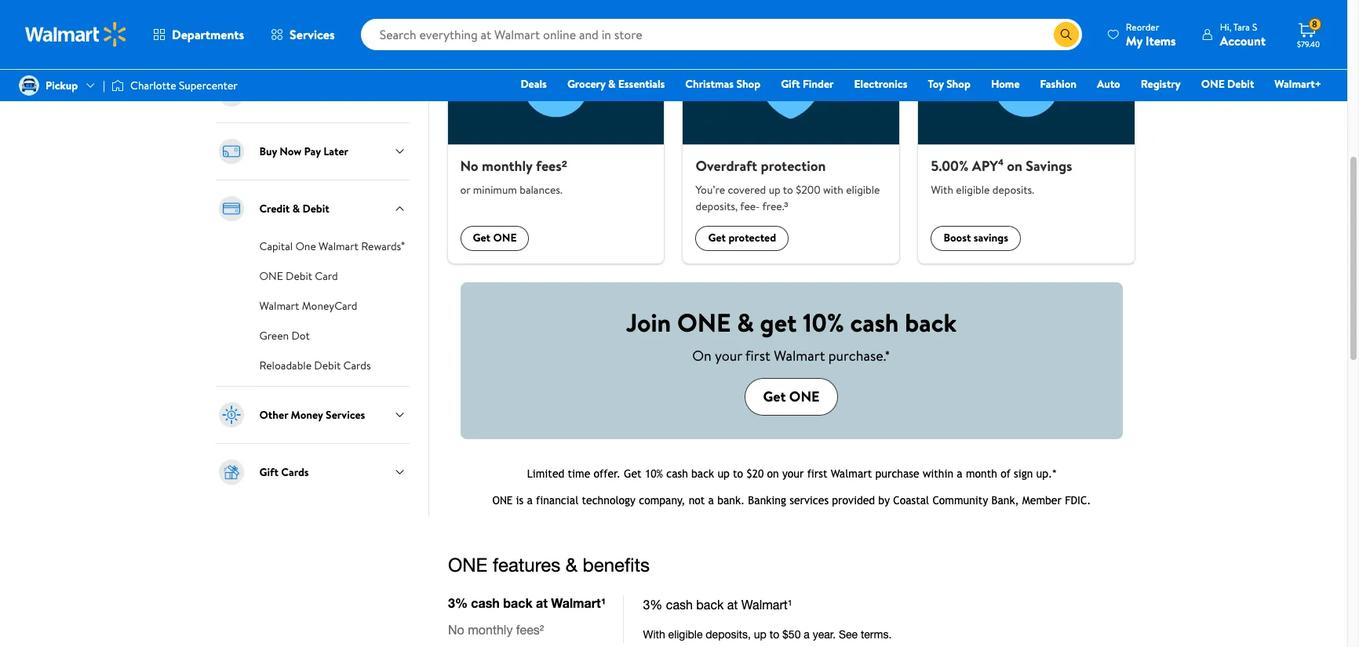 Task type: describe. For each thing, give the bounding box(es) containing it.
walmart moneycard
[[259, 298, 357, 314]]

apy⁴
[[972, 156, 1004, 176]]

you're
[[696, 182, 725, 197]]

one inside join one & get 10% cash back on your first walmart purchase.*
[[677, 305, 731, 340]]

1 vertical spatial money
[[291, 407, 323, 423]]

protection
[[761, 156, 826, 176]]

featured image
[[215, 78, 247, 110]]

one debit card link
[[259, 267, 338, 284]]

reloadable debit cards
[[259, 358, 371, 373]]

Walmart Site-Wide search field
[[361, 19, 1082, 50]]

my
[[1126, 32, 1143, 49]]

1 vertical spatial get one
[[763, 387, 820, 406]]

other money services image
[[215, 399, 247, 431]]

on
[[1007, 156, 1022, 176]]

$200
[[796, 182, 821, 197]]

5.00% apy superscript four on savings. with eligible deposits. boost savings. image
[[919, 23, 1135, 145]]

eligible inside overdraft protection you're covered up to $200 with eligible deposits, fee- free.³
[[846, 182, 880, 197]]

1 vertical spatial get one button
[[744, 378, 838, 416]]

walmart+
[[1275, 76, 1321, 92]]

0 vertical spatial cards
[[343, 358, 371, 373]]

other
[[259, 407, 288, 423]]

reorder
[[1126, 20, 1159, 33]]

buy now pay later image
[[215, 136, 247, 167]]

one inside no monthly fees² list item
[[493, 230, 517, 246]]

your
[[715, 346, 742, 366]]

charlotte
[[130, 78, 176, 93]]

on
[[692, 346, 711, 366]]

no monthly fees² list item
[[438, 23, 674, 263]]

1 horizontal spatial walmart
[[319, 238, 359, 254]]

walmart image
[[25, 22, 127, 47]]

join
[[626, 305, 671, 340]]

8 $79.40
[[1297, 17, 1320, 49]]

moneycard
[[302, 298, 357, 314]]

savings
[[1026, 156, 1072, 176]]

finder
[[803, 76, 834, 92]]

pickup
[[46, 78, 78, 93]]

one
[[295, 238, 316, 254]]

get one button inside no monthly fees² list item
[[460, 226, 529, 251]]

& inside join one & get 10% cash back on your first walmart purchase.*
[[737, 305, 754, 340]]

10%
[[803, 305, 844, 340]]

grocery
[[567, 76, 606, 92]]

5.00% apy⁴ on savings with eligible deposits.
[[931, 156, 1072, 197]]

gift cards
[[259, 464, 309, 480]]

electronics link
[[847, 75, 915, 93]]

gift cards image
[[215, 457, 247, 488]]

toy
[[928, 76, 944, 92]]

& for grocery
[[608, 76, 616, 92]]

later
[[323, 144, 348, 159]]

buy
[[259, 144, 277, 159]]

walmart+ link
[[1268, 75, 1329, 93]]

gift for gift finder
[[781, 76, 800, 92]]

featured
[[259, 86, 302, 102]]

reloadable debit cards link
[[259, 356, 371, 373]]

list containing no monthly fees²
[[438, 23, 1145, 263]]

departments
[[172, 26, 244, 43]]

registry link
[[1134, 75, 1188, 93]]

one debit
[[1201, 76, 1254, 92]]

fashion
[[1040, 76, 1077, 92]]

no
[[460, 156, 478, 176]]

$79.40
[[1297, 38, 1320, 49]]

& for credit
[[292, 201, 300, 217]]

to
[[783, 182, 793, 197]]

green dot link
[[259, 326, 310, 344]]

supercenter
[[179, 78, 238, 93]]

overdraft protection list item
[[674, 23, 909, 263]]

other money services
[[259, 407, 365, 423]]

protected
[[729, 230, 776, 246]]

no monthly fees² or minimum balances.
[[460, 156, 567, 197]]

tara
[[1233, 20, 1250, 33]]

savings
[[974, 230, 1008, 246]]

get protected button
[[696, 226, 789, 251]]

grocery & essentials link
[[560, 75, 672, 93]]

get
[[760, 305, 797, 340]]

overdraft protection you're covered up to $200 with eligible deposits, fee- free.³
[[696, 156, 880, 214]]

christmas
[[685, 76, 734, 92]]

debit for reloadable debit cards
[[314, 358, 341, 373]]

fees²
[[536, 156, 567, 176]]

auto
[[1097, 76, 1120, 92]]

cash
[[850, 305, 899, 340]]

walmart moneycard link
[[259, 297, 357, 314]]

money services
[[212, 23, 308, 43]]

dot
[[291, 328, 310, 344]]

Search search field
[[361, 19, 1082, 50]]

0 horizontal spatial cards
[[281, 464, 309, 480]]

home link
[[984, 75, 1027, 93]]

first
[[745, 346, 770, 366]]

capital one walmart rewards® link
[[259, 237, 405, 254]]

green
[[259, 328, 289, 344]]

home
[[991, 76, 1020, 92]]

credit & debit
[[259, 201, 329, 217]]

eligible inside 5.00% apy⁴ on savings with eligible deposits.
[[956, 182, 990, 197]]



Task type: vqa. For each thing, say whether or not it's contained in the screenshot.


Task type: locate. For each thing, give the bounding box(es) containing it.
capital
[[259, 238, 293, 254]]

gift finder link
[[774, 75, 841, 93]]

one down minimum on the left top of page
[[493, 230, 517, 246]]

debit down account
[[1227, 76, 1254, 92]]

1 horizontal spatial &
[[608, 76, 616, 92]]

one down capital
[[259, 268, 283, 284]]

pay
[[304, 144, 321, 159]]

walmart down get on the right of the page
[[774, 346, 825, 366]]

s
[[1252, 20, 1257, 33]]

get down first
[[763, 387, 786, 406]]

2 horizontal spatial walmart
[[774, 346, 825, 366]]

debit inside 'link'
[[1227, 76, 1254, 92]]

gift right gift cards image
[[259, 464, 279, 480]]

cards down 'other money services'
[[281, 464, 309, 480]]

2 eligible from the left
[[956, 182, 990, 197]]

0 vertical spatial walmart
[[319, 238, 359, 254]]

search icon image
[[1060, 28, 1073, 41]]

deposits,
[[696, 198, 738, 214]]

 image
[[19, 75, 39, 96]]

0 horizontal spatial shop
[[736, 76, 761, 92]]

purchase.*
[[828, 346, 890, 366]]

fashion link
[[1033, 75, 1084, 93]]

rewards®
[[361, 238, 405, 254]]

shop right christmas
[[736, 76, 761, 92]]

overdraft protection. you're covered up to two hundred dollars with direct deposit, fee-free. superscript three. get protected. image
[[683, 23, 900, 145]]

get inside button
[[708, 230, 726, 246]]

1 eligible from the left
[[846, 182, 880, 197]]

debit for one debit card
[[286, 268, 312, 284]]

no monthly fees superscript two. or minimum balances. get one. image
[[448, 23, 664, 145]]

boost savings
[[944, 230, 1008, 246]]

get for overdraft
[[708, 230, 726, 246]]

reloadable
[[259, 358, 312, 373]]

2 horizontal spatial get
[[763, 387, 786, 406]]

get protected
[[708, 230, 776, 246]]

debit inside "link"
[[286, 268, 312, 284]]

with
[[823, 182, 844, 197]]

christmas shop link
[[678, 75, 768, 93]]

get one down minimum on the left top of page
[[473, 230, 517, 246]]

one debit card
[[259, 268, 338, 284]]

reorder my items
[[1126, 20, 1176, 49]]

get for no
[[473, 230, 491, 246]]

1 horizontal spatial cards
[[343, 358, 371, 373]]

debit right "reloadable"
[[314, 358, 341, 373]]

overdraft
[[696, 156, 757, 176]]

2 vertical spatial &
[[737, 305, 754, 340]]

toy shop
[[928, 76, 971, 92]]

0 horizontal spatial get
[[473, 230, 491, 246]]

|
[[103, 78, 105, 93]]

grocery & essentials
[[567, 76, 665, 92]]

5.00%
[[931, 156, 969, 176]]

essentials
[[618, 76, 665, 92]]

debit
[[1227, 76, 1254, 92], [303, 201, 329, 217], [286, 268, 312, 284], [314, 358, 341, 373]]

gift left finder
[[781, 76, 800, 92]]

boost
[[944, 230, 971, 246]]

0 vertical spatial &
[[608, 76, 616, 92]]

debit left card
[[286, 268, 312, 284]]

5.00% apy⁴ on savings list item
[[909, 23, 1144, 263]]

2 horizontal spatial &
[[737, 305, 754, 340]]

credit
[[259, 201, 290, 217]]

money up supercenter
[[212, 23, 254, 43]]

1 vertical spatial walmart
[[259, 298, 299, 314]]

1 horizontal spatial get one button
[[744, 378, 838, 416]]

services inside dropdown button
[[290, 26, 335, 43]]

cards down moneycard on the top of the page
[[343, 358, 371, 373]]

account
[[1220, 32, 1266, 49]]

& right credit
[[292, 201, 300, 217]]

get inside no monthly fees² list item
[[473, 230, 491, 246]]

 image
[[111, 78, 124, 93]]

or
[[460, 182, 470, 197]]

one right "registry" at the top of page
[[1201, 76, 1225, 92]]

shop for toy shop
[[946, 76, 971, 92]]

hi,
[[1220, 20, 1231, 33]]

money
[[212, 23, 254, 43], [291, 407, 323, 423]]

get one button
[[460, 226, 529, 251], [744, 378, 838, 416]]

get one button down first
[[744, 378, 838, 416]]

green dot
[[259, 328, 310, 344]]

balances.
[[520, 182, 562, 197]]

debit for one debit
[[1227, 76, 1254, 92]]

charlotte supercenter
[[130, 78, 238, 93]]

monthly
[[482, 156, 533, 176]]

items
[[1146, 32, 1176, 49]]

0 horizontal spatial gift
[[259, 464, 279, 480]]

walmart up card
[[319, 238, 359, 254]]

0 vertical spatial money
[[212, 23, 254, 43]]

cards
[[343, 358, 371, 373], [281, 464, 309, 480]]

one down join one & get 10% cash back on your first walmart purchase.*
[[789, 387, 820, 406]]

2 shop from the left
[[946, 76, 971, 92]]

get one inside no monthly fees² list item
[[473, 230, 517, 246]]

walmart inside join one & get 10% cash back on your first walmart purchase.*
[[774, 346, 825, 366]]

1 horizontal spatial eligible
[[956, 182, 990, 197]]

shop right toy
[[946, 76, 971, 92]]

one up on
[[677, 305, 731, 340]]

one
[[1201, 76, 1225, 92], [493, 230, 517, 246], [259, 268, 283, 284], [677, 305, 731, 340], [789, 387, 820, 406]]

0 vertical spatial get one button
[[460, 226, 529, 251]]

1 vertical spatial gift
[[259, 464, 279, 480]]

toy shop link
[[921, 75, 978, 93]]

walmart
[[319, 238, 359, 254], [259, 298, 299, 314], [774, 346, 825, 366]]

0 vertical spatial get one
[[473, 230, 517, 246]]

now
[[280, 144, 302, 159]]

1 horizontal spatial shop
[[946, 76, 971, 92]]

1 horizontal spatial get
[[708, 230, 726, 246]]

2 vertical spatial walmart
[[774, 346, 825, 366]]

0 horizontal spatial money
[[212, 23, 254, 43]]

services
[[257, 23, 308, 43], [290, 26, 335, 43], [326, 407, 365, 423]]

capital one walmart rewards®
[[259, 238, 405, 254]]

1 shop from the left
[[736, 76, 761, 92]]

card
[[315, 268, 338, 284]]

gift finder
[[781, 76, 834, 92]]

1 horizontal spatial get one
[[763, 387, 820, 406]]

back
[[905, 305, 957, 340]]

deals
[[521, 76, 547, 92]]

0 horizontal spatial walmart
[[259, 298, 299, 314]]

shop for christmas shop
[[736, 76, 761, 92]]

with
[[931, 182, 953, 197]]

0 horizontal spatial get one button
[[460, 226, 529, 251]]

registry
[[1141, 76, 1181, 92]]

list
[[438, 23, 1145, 263]]

credit & debit image
[[215, 193, 247, 224]]

get down deposits,
[[708, 230, 726, 246]]

get one down first
[[763, 387, 820, 406]]

get down minimum on the left top of page
[[473, 230, 491, 246]]

join one & get 10% cash back on your first walmart purchase.*
[[626, 305, 957, 366]]

0 vertical spatial gift
[[781, 76, 800, 92]]

up
[[769, 182, 781, 197]]

0 horizontal spatial get one
[[473, 230, 517, 246]]

get one
[[473, 230, 517, 246], [763, 387, 820, 406]]

walmart up green dot link
[[259, 298, 299, 314]]

christmas shop
[[685, 76, 761, 92]]

one inside "link"
[[259, 268, 283, 284]]

eligible
[[846, 182, 880, 197], [956, 182, 990, 197]]

auto link
[[1090, 75, 1127, 93]]

1 vertical spatial cards
[[281, 464, 309, 480]]

& inside grocery & essentials link
[[608, 76, 616, 92]]

eligible down apy⁴
[[956, 182, 990, 197]]

1 vertical spatial &
[[292, 201, 300, 217]]

1 horizontal spatial gift
[[781, 76, 800, 92]]

eligible right with at top
[[846, 182, 880, 197]]

1 horizontal spatial money
[[291, 407, 323, 423]]

one inside 'link'
[[1201, 76, 1225, 92]]

get one button down minimum on the left top of page
[[460, 226, 529, 251]]

buy now pay later
[[259, 144, 348, 159]]

boost savings button
[[931, 226, 1021, 251]]

& left get on the right of the page
[[737, 305, 754, 340]]

electronics
[[854, 76, 908, 92]]

covered
[[728, 182, 766, 197]]

hi, tara s account
[[1220, 20, 1266, 49]]

gift for gift cards
[[259, 464, 279, 480]]

0 horizontal spatial eligible
[[846, 182, 880, 197]]

one debit link
[[1194, 75, 1261, 93]]

& right grocery
[[608, 76, 616, 92]]

free.³
[[762, 198, 788, 214]]

deposits.
[[993, 182, 1034, 197]]

money right 'other' on the left bottom of page
[[291, 407, 323, 423]]

0 horizontal spatial &
[[292, 201, 300, 217]]

debit up one
[[303, 201, 329, 217]]

deals link
[[514, 75, 554, 93]]



